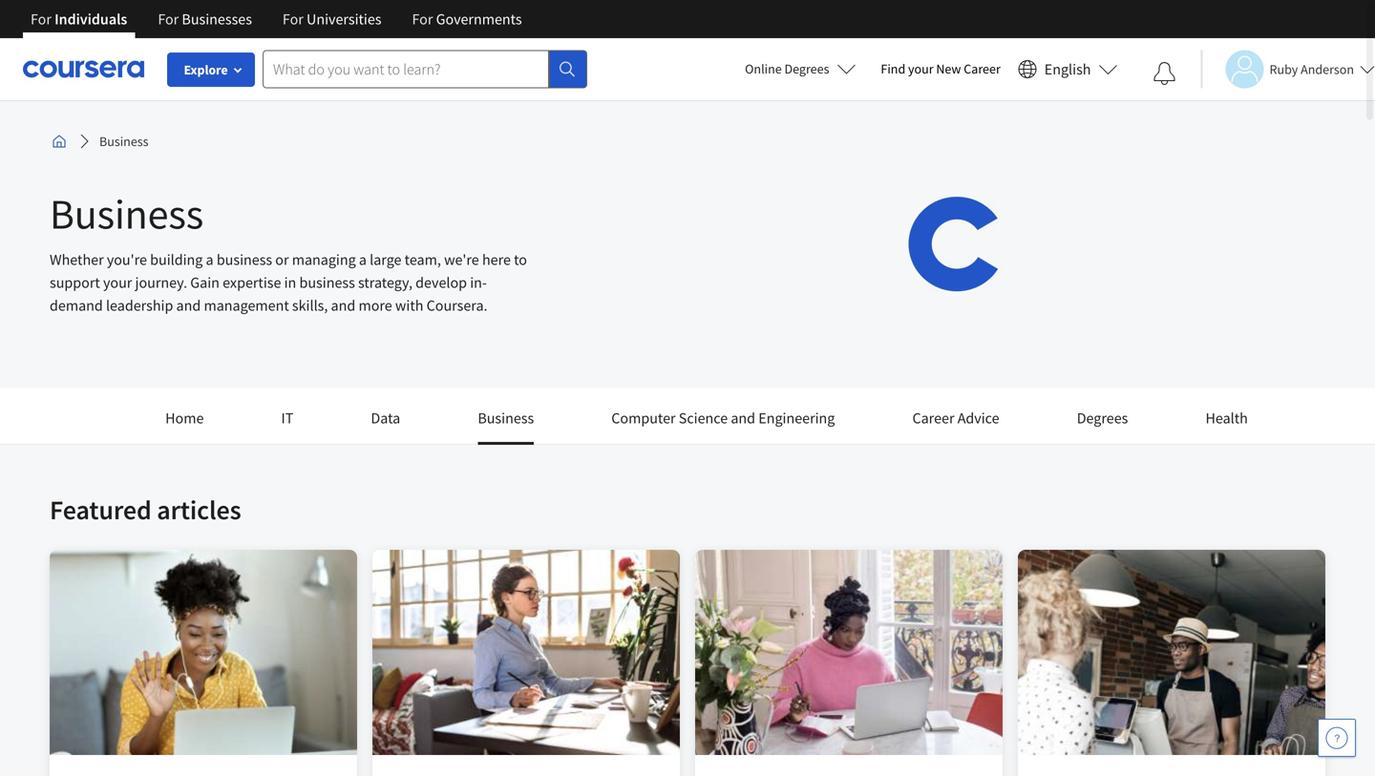 Task type: locate. For each thing, give the bounding box(es) containing it.
featured
[[50, 493, 152, 527]]

managing
[[292, 250, 356, 269]]

a up gain
[[206, 250, 214, 269]]

and left more
[[331, 296, 356, 315]]

for for universities
[[283, 10, 304, 29]]

team,
[[405, 250, 441, 269]]

1 horizontal spatial your
[[908, 60, 934, 77]]

2 vertical spatial business
[[478, 409, 534, 428]]

articles
[[157, 493, 241, 527]]

for for individuals
[[31, 10, 51, 29]]

it
[[281, 409, 294, 428]]

2 for from the left
[[158, 10, 179, 29]]

1 vertical spatial your
[[103, 273, 132, 292]]

data
[[371, 409, 400, 428]]

0 vertical spatial your
[[908, 60, 934, 77]]

home link
[[165, 409, 204, 442]]

computer
[[612, 409, 676, 428]]

strategy,
[[358, 273, 413, 292]]

[featured image] woman at a workstation working on a professional development course image
[[373, 550, 680, 756]]

degrees
[[785, 60, 830, 77], [1077, 409, 1128, 428]]

1 vertical spatial career
[[913, 409, 955, 428]]

for left businesses
[[158, 10, 179, 29]]

your down you're
[[103, 273, 132, 292]]

business
[[217, 250, 272, 269], [299, 273, 355, 292]]

0 vertical spatial business
[[99, 133, 149, 150]]

1 horizontal spatial career
[[964, 60, 1001, 77]]

your
[[908, 60, 934, 77], [103, 273, 132, 292]]

0 horizontal spatial a
[[206, 250, 214, 269]]

for for governments
[[412, 10, 433, 29]]

you're
[[107, 250, 147, 269]]

expertise
[[223, 273, 281, 292]]

business link
[[92, 124, 156, 159], [478, 409, 534, 445]]

health
[[1206, 409, 1248, 428]]

career right new
[[964, 60, 1001, 77]]

and right science
[[731, 409, 756, 428]]

business up the expertise
[[217, 250, 272, 269]]

building
[[150, 250, 203, 269]]

0 horizontal spatial degrees
[[785, 60, 830, 77]]

0 vertical spatial business
[[217, 250, 272, 269]]

online degrees button
[[730, 48, 872, 90]]

for
[[31, 10, 51, 29], [158, 10, 179, 29], [283, 10, 304, 29], [412, 10, 433, 29]]

[featured image] woman working at home during online meeting image
[[50, 550, 357, 756]]

business down managing
[[299, 273, 355, 292]]

0 vertical spatial business link
[[92, 124, 156, 159]]

banner navigation
[[15, 0, 537, 38]]

[featured image] woman starts her side hustle from home on her laptop while sitting at her dining room table in her light-filled space. she's taking notes in a notebook and sitting beside fresh flowers. image
[[695, 550, 1003, 756]]

1 a from the left
[[206, 250, 214, 269]]

a left large
[[359, 250, 367, 269]]

demand
[[50, 296, 103, 315]]

online degrees
[[745, 60, 830, 77]]

0 horizontal spatial your
[[103, 273, 132, 292]]

individuals
[[55, 10, 127, 29]]

online
[[745, 60, 782, 77]]

science
[[679, 409, 728, 428]]

businesses
[[182, 10, 252, 29]]

career left advice
[[913, 409, 955, 428]]

with
[[395, 296, 424, 315]]

here
[[482, 250, 511, 269]]

career
[[964, 60, 1001, 77], [913, 409, 955, 428]]

for left individuals
[[31, 10, 51, 29]]

health link
[[1206, 409, 1248, 442]]

2 horizontal spatial and
[[731, 409, 756, 428]]

management
[[204, 296, 289, 315]]

0 vertical spatial degrees
[[785, 60, 830, 77]]

engineering
[[759, 409, 835, 428]]

0 vertical spatial career
[[964, 60, 1001, 77]]

0 horizontal spatial business
[[217, 250, 272, 269]]

for governments
[[412, 10, 522, 29]]

1 vertical spatial degrees
[[1077, 409, 1128, 428]]

in-
[[470, 273, 487, 292]]

for left universities
[[283, 10, 304, 29]]

1 vertical spatial business
[[299, 273, 355, 292]]

ruby anderson
[[1270, 61, 1355, 78]]

1 for from the left
[[31, 10, 51, 29]]

find your new career
[[881, 60, 1001, 77]]

What do you want to learn? text field
[[263, 50, 549, 88]]

1 horizontal spatial and
[[331, 296, 356, 315]]

degrees inside popup button
[[785, 60, 830, 77]]

business
[[99, 133, 149, 150], [50, 187, 204, 240], [478, 409, 534, 428]]

3 for from the left
[[283, 10, 304, 29]]

and
[[176, 296, 201, 315], [331, 296, 356, 315], [731, 409, 756, 428]]

1 vertical spatial business
[[50, 187, 204, 240]]

1 vertical spatial business link
[[478, 409, 534, 445]]

None search field
[[263, 50, 587, 88]]

in
[[284, 273, 296, 292]]

your right find
[[908, 60, 934, 77]]

your inside whether you're building a business or managing a large team, we're here to support your journey. gain expertise in business strategy, develop in- demand leadership and management skills, and more with coursera.
[[103, 273, 132, 292]]

find your new career link
[[872, 57, 1010, 81]]

or
[[275, 250, 289, 269]]

and down gain
[[176, 296, 201, 315]]

4 for from the left
[[412, 10, 433, 29]]

governments
[[436, 10, 522, 29]]

1 horizontal spatial degrees
[[1077, 409, 1128, 428]]

career advice link
[[913, 409, 1000, 442]]

a
[[206, 250, 214, 269], [359, 250, 367, 269]]

gain
[[190, 273, 220, 292]]

degrees link
[[1077, 409, 1128, 442]]

1 horizontal spatial a
[[359, 250, 367, 269]]

for up what do you want to learn? text box
[[412, 10, 433, 29]]

leadership
[[106, 296, 173, 315]]



Task type: vqa. For each thing, say whether or not it's contained in the screenshot.
Aug on the left of page
no



Task type: describe. For each thing, give the bounding box(es) containing it.
large
[[370, 250, 402, 269]]

help center image
[[1326, 727, 1349, 750]]

develop
[[416, 273, 467, 292]]

new
[[937, 60, 961, 77]]

2 a from the left
[[359, 250, 367, 269]]

it link
[[281, 409, 294, 442]]

english
[[1045, 60, 1091, 79]]

0 horizontal spatial career
[[913, 409, 955, 428]]

1 horizontal spatial business link
[[478, 409, 534, 445]]

ruby
[[1270, 61, 1298, 78]]

english button
[[1010, 38, 1126, 100]]

career advice
[[913, 409, 1000, 428]]

ruby anderson button
[[1201, 50, 1376, 88]]

for for businesses
[[158, 10, 179, 29]]

we're
[[444, 250, 479, 269]]

0 horizontal spatial business link
[[92, 124, 156, 159]]

coursera image
[[23, 54, 144, 84]]

explore button
[[167, 53, 255, 87]]

1 horizontal spatial business
[[299, 273, 355, 292]]

computer science and engineering
[[612, 409, 835, 428]]

whether you're building a business or managing a large team, we're here to support your journey. gain expertise in business strategy, develop in- demand leadership and management skills, and more with coursera.
[[50, 250, 527, 315]]

universities
[[307, 10, 382, 29]]

0 horizontal spatial and
[[176, 296, 201, 315]]

explore
[[184, 61, 228, 78]]

support
[[50, 273, 100, 292]]

to
[[514, 250, 527, 269]]

for businesses
[[158, 10, 252, 29]]

find
[[881, 60, 906, 77]]

show notifications image
[[1153, 62, 1176, 85]]

data link
[[371, 409, 400, 442]]

home
[[165, 409, 204, 428]]

[featured image]  two men, both wearing glasses and aprons, serve their customers at their business. image
[[1018, 550, 1326, 756]]

skills,
[[292, 296, 328, 315]]

for individuals
[[31, 10, 127, 29]]

more
[[359, 296, 392, 315]]

anderson
[[1301, 61, 1355, 78]]

home image
[[52, 134, 67, 149]]

computer science and engineering link
[[612, 409, 835, 442]]

for universities
[[283, 10, 382, 29]]

journey.
[[135, 273, 187, 292]]

featured articles
[[50, 493, 241, 527]]

and inside computer science and engineering link
[[731, 409, 756, 428]]

coursera.
[[427, 296, 488, 315]]

coursera logo image
[[810, 101, 1097, 388]]

whether
[[50, 250, 104, 269]]

advice
[[958, 409, 1000, 428]]



